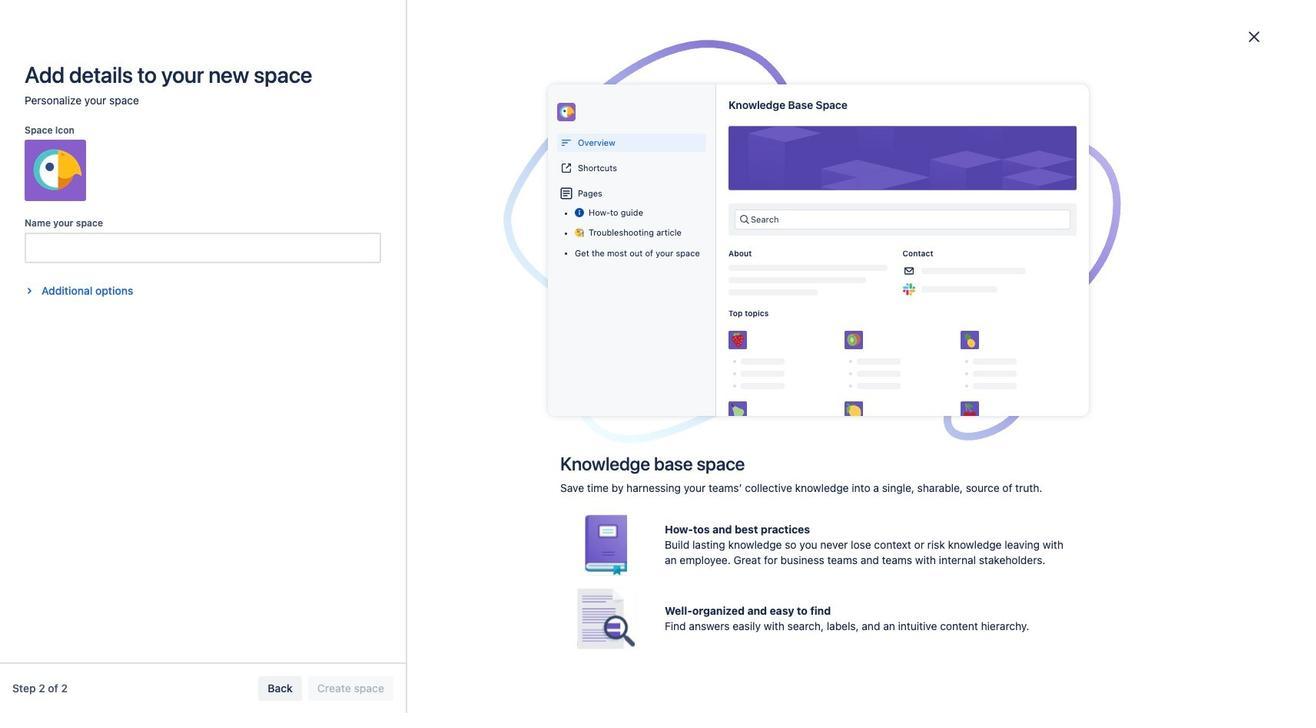 Task type: locate. For each thing, give the bounding box(es) containing it.
list
[[146, 0, 905, 43], [1156, 7, 1282, 35]]

:athletic_shoe: image
[[899, 108, 917, 126]]

group
[[87, 68, 272, 206]]

0 horizontal spatial list
[[146, 0, 905, 43]]

:map: image
[[599, 108, 618, 126], [599, 108, 618, 126]]

None field
[[26, 234, 380, 262]]

:info: image
[[575, 208, 584, 217], [575, 208, 584, 217]]

create a space image
[[247, 231, 266, 249]]

:athletic_shoe: image
[[899, 108, 917, 126]]

:face_with_monocle: image
[[575, 228, 584, 237], [575, 228, 584, 237]]

close image
[[1245, 28, 1263, 46]]

banner
[[0, 0, 1291, 43]]



Task type: vqa. For each thing, say whether or not it's contained in the screenshot.
Search field
yes



Task type: describe. For each thing, give the bounding box(es) containing it.
Search field
[[999, 9, 1153, 33]]

1 horizontal spatial list
[[1156, 7, 1282, 35]]



